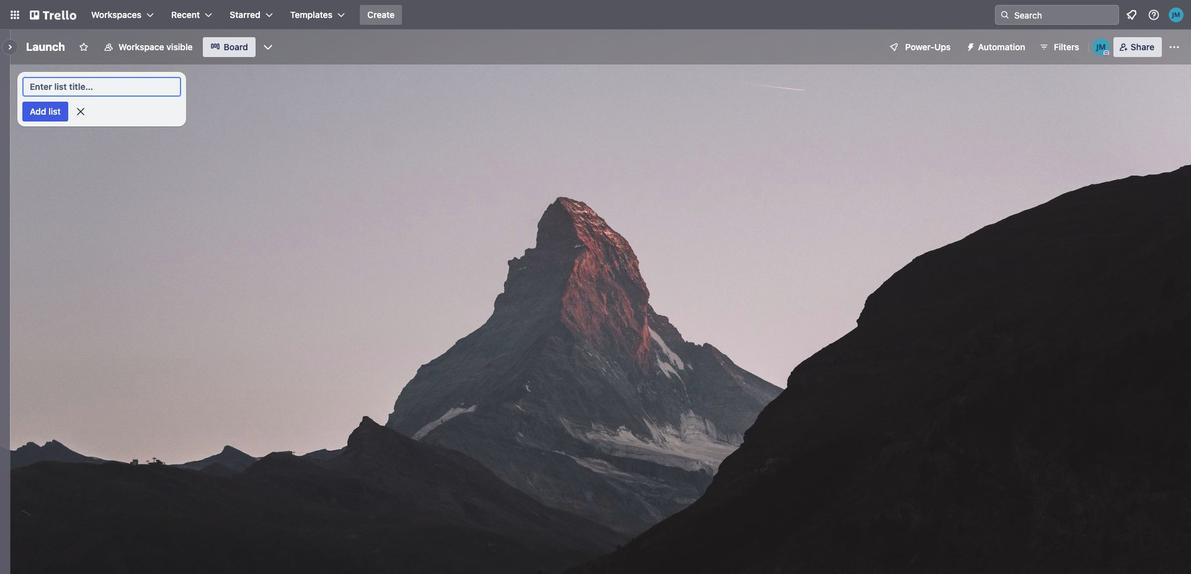 Task type: vqa. For each thing, say whether or not it's contained in the screenshot.
AUTOMATION button
yes



Task type: describe. For each thing, give the bounding box(es) containing it.
add
[[30, 106, 46, 117]]

templates button
[[283, 5, 352, 25]]

recent
[[171, 9, 200, 20]]

create button
[[360, 5, 402, 25]]

switch to… image
[[9, 9, 21, 21]]

power-ups button
[[881, 37, 958, 57]]

this member is an admin of this board. image
[[1104, 50, 1109, 56]]

workspace
[[119, 42, 164, 52]]

automation
[[978, 42, 1025, 52]]

workspace visible button
[[96, 37, 200, 57]]

primary element
[[0, 0, 1191, 30]]

show menu image
[[1168, 41, 1181, 53]]

cancel list editing image
[[74, 105, 87, 118]]

board link
[[203, 37, 256, 57]]

add list
[[30, 106, 61, 117]]

recent button
[[164, 5, 220, 25]]

Board name text field
[[20, 37, 71, 57]]

share
[[1131, 42, 1155, 52]]

Search field
[[1010, 6, 1119, 24]]

search image
[[1000, 10, 1010, 20]]

automation button
[[961, 37, 1033, 57]]

share button
[[1114, 37, 1162, 57]]



Task type: locate. For each thing, give the bounding box(es) containing it.
templates
[[290, 9, 333, 20]]

jeremy miller (jeremymiller198) image right open information menu image
[[1169, 7, 1184, 22]]

list
[[48, 106, 61, 117]]

filters button
[[1035, 37, 1083, 57]]

open information menu image
[[1148, 9, 1160, 21]]

1 horizontal spatial jeremy miller (jeremymiller198) image
[[1169, 7, 1184, 22]]

0 notifications image
[[1124, 7, 1139, 22]]

create
[[367, 9, 395, 20]]

workspace visible
[[119, 42, 193, 52]]

workspaces button
[[84, 5, 161, 25]]

jeremy miller (jeremymiller198) image right the filters
[[1092, 38, 1110, 56]]

0 vertical spatial jeremy miller (jeremymiller198) image
[[1169, 7, 1184, 22]]

filters
[[1054, 42, 1079, 52]]

back to home image
[[30, 5, 76, 25]]

board
[[224, 42, 248, 52]]

power-
[[905, 42, 935, 52]]

starred button
[[222, 5, 280, 25]]

Enter list title… text field
[[22, 77, 181, 97]]

visible
[[166, 42, 193, 52]]

1 vertical spatial jeremy miller (jeremymiller198) image
[[1092, 38, 1110, 56]]

add list button
[[22, 102, 68, 122]]

ups
[[935, 42, 951, 52]]

launch
[[26, 40, 65, 53]]

starred
[[230, 9, 260, 20]]

power-ups
[[905, 42, 951, 52]]

sm image
[[961, 37, 978, 55]]

workspaces
[[91, 9, 141, 20]]

0 horizontal spatial jeremy miller (jeremymiller198) image
[[1092, 38, 1110, 56]]

star or unstar board image
[[79, 42, 89, 52]]

jeremy miller (jeremymiller198) image
[[1169, 7, 1184, 22], [1092, 38, 1110, 56]]

customize views image
[[262, 41, 274, 53]]



